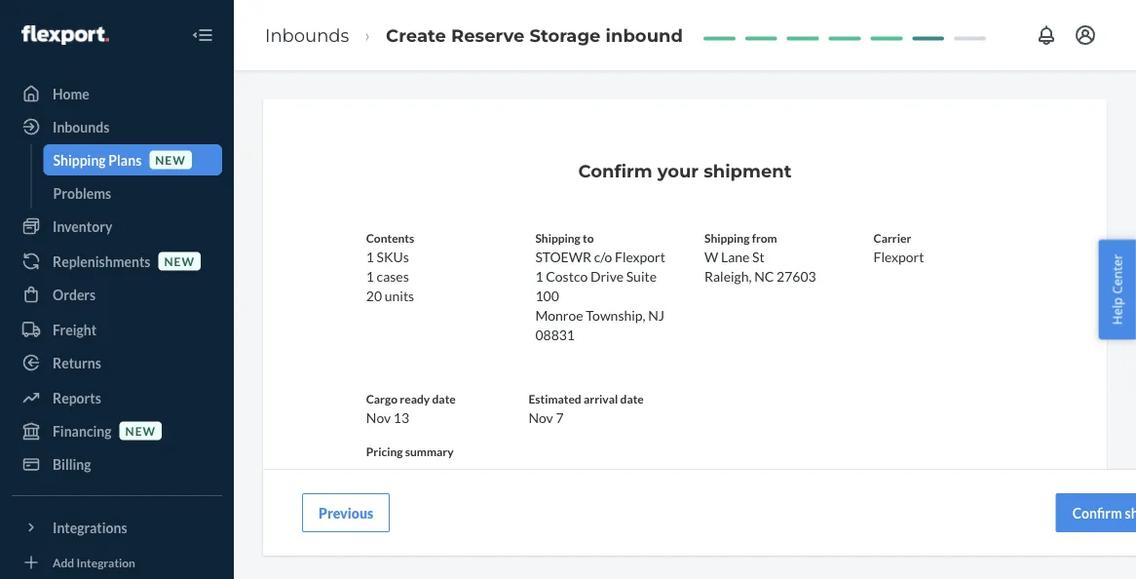 Task type: describe. For each thing, give the bounding box(es) containing it.
add integration link
[[12, 551, 222, 574]]

inventory
[[53, 218, 112, 234]]

w
[[705, 248, 719, 265]]

c/o
[[594, 248, 613, 265]]

replenishments
[[53, 253, 151, 270]]

financing
[[53, 423, 112, 439]]

fees
[[390, 516, 417, 532]]

home
[[53, 85, 90, 102]]

shipping to stoewr c/o flexport 1 costco drive suite 100 monroe township, nj 08831
[[536, 231, 666, 343]]

stoewr
[[536, 248, 592, 265]]

1 inside shipping to stoewr c/o flexport 1 costco drive suite 100 monroe township, nj 08831
[[536, 268, 543, 284]]

1 vertical spatial inbounds
[[53, 118, 109, 135]]

reserve
[[451, 24, 525, 46]]

previous button
[[302, 493, 390, 532]]

row containing flexport freight (ltl)
[[390, 541, 981, 569]]

date for 7
[[621, 392, 644, 406]]

nc
[[755, 268, 774, 284]]

home link
[[12, 78, 222, 109]]

pricing summary
[[366, 444, 454, 458]]

cargo ready date nov 13
[[366, 392, 456, 426]]

1 left the skus at the left
[[366, 248, 374, 265]]

0 vertical spatial freight
[[53, 321, 97, 338]]

(ltl)
[[489, 547, 518, 563]]

previous
[[319, 504, 374, 521]]

confirm sh
[[1073, 504, 1137, 521]]

your
[[658, 160, 699, 181]]

returns link
[[12, 347, 222, 378]]

create reserve storage inbound
[[386, 24, 683, 46]]

inbound
[[606, 24, 683, 46]]

orders link
[[12, 279, 222, 310]]

to
[[583, 231, 594, 245]]

confirm your shipment
[[578, 160, 792, 181]]

100
[[536, 287, 559, 304]]

nov for nov 7
[[529, 409, 553, 426]]

flexport logo image
[[21, 25, 109, 45]]

arrival
[[584, 392, 618, 406]]

contents 1 skus 1 cases 20 units
[[366, 231, 415, 304]]

new for replenishments
[[164, 254, 195, 268]]

help center button
[[1099, 239, 1137, 340]]

returns
[[53, 354, 101, 371]]

close navigation image
[[191, 23, 214, 47]]

inbounds inside breadcrumbs navigation
[[265, 24, 349, 46]]

confirm for confirm sh
[[1073, 504, 1123, 521]]

create
[[386, 24, 446, 46]]

inbounds link inside breadcrumbs navigation
[[265, 24, 349, 46]]

flexport inside cell
[[390, 547, 440, 563]]

st
[[753, 248, 765, 265]]

27603
[[777, 268, 817, 284]]

flexport freight (ltl)
[[390, 547, 518, 563]]

shipping for shipping from w lane st raleigh, nc 27603
[[705, 231, 750, 245]]

raleigh,
[[705, 268, 752, 284]]

08831
[[536, 326, 575, 343]]

13
[[394, 409, 409, 426]]

reports
[[53, 389, 101, 406]]



Task type: locate. For each thing, give the bounding box(es) containing it.
flexport down carrier
[[874, 248, 925, 265]]

0 horizontal spatial date
[[432, 392, 456, 406]]

reports link
[[12, 382, 222, 413]]

1 up 20
[[366, 268, 374, 284]]

1 horizontal spatial confirm
[[1073, 504, 1123, 521]]

center
[[1109, 254, 1126, 294]]

cell inside table
[[803, 541, 907, 569]]

date
[[432, 392, 456, 406], [621, 392, 644, 406]]

nj
[[648, 307, 665, 323]]

0 horizontal spatial inbounds link
[[12, 111, 222, 142]]

1 horizontal spatial shipping
[[536, 231, 581, 245]]

1 horizontal spatial flexport
[[615, 248, 666, 265]]

costco
[[546, 268, 588, 284]]

integrations
[[53, 519, 127, 536]]

20
[[366, 287, 382, 304]]

- cell
[[724, 541, 803, 569]]

$210.00
[[930, 547, 981, 563]]

0 horizontal spatial flexport
[[390, 547, 440, 563]]

1 horizontal spatial freight
[[443, 547, 486, 563]]

1 up the 100
[[536, 268, 543, 284]]

breadcrumbs navigation
[[250, 7, 699, 63]]

0 horizontal spatial freight
[[53, 321, 97, 338]]

1 horizontal spatial nov
[[529, 409, 553, 426]]

pricing
[[366, 444, 403, 458]]

nov
[[366, 409, 391, 426], [529, 409, 553, 426]]

new for financing
[[125, 423, 156, 438]]

contents
[[366, 231, 415, 245]]

shipping up problems
[[53, 152, 106, 168]]

freight
[[53, 321, 97, 338], [443, 547, 486, 563]]

inbounds
[[265, 24, 349, 46], [53, 118, 109, 135]]

storage
[[530, 24, 601, 46]]

2 vertical spatial new
[[125, 423, 156, 438]]

1 vertical spatial new
[[164, 254, 195, 268]]

shipping inside shipping from w lane st raleigh, nc 27603
[[705, 231, 750, 245]]

billing link
[[12, 448, 222, 480]]

orders
[[53, 286, 96, 303]]

shipping from w lane st raleigh, nc 27603
[[705, 231, 817, 284]]

shipping
[[53, 152, 106, 168], [536, 231, 581, 245], [705, 231, 750, 245]]

1 horizontal spatial inbounds link
[[265, 24, 349, 46]]

problems link
[[43, 177, 222, 209]]

units
[[385, 287, 414, 304]]

sh
[[1125, 504, 1137, 521]]

carrier flexport
[[874, 231, 925, 265]]

inbounds link
[[265, 24, 349, 46], [12, 111, 222, 142]]

shipping inside shipping to stoewr c/o flexport 1 costco drive suite 100 monroe township, nj 08831
[[536, 231, 581, 245]]

flexport inside shipping to stoewr c/o flexport 1 costco drive suite 100 monroe township, nj 08831
[[615, 248, 666, 265]]

inventory link
[[12, 211, 222, 242]]

nov down cargo
[[366, 409, 391, 426]]

problems
[[53, 185, 111, 201]]

1 vertical spatial confirm
[[1073, 504, 1123, 521]]

0 vertical spatial inbounds
[[265, 24, 349, 46]]

open account menu image
[[1074, 23, 1098, 47]]

1
[[366, 248, 374, 265], [366, 268, 374, 284], [536, 268, 543, 284]]

0 vertical spatial new
[[155, 152, 186, 167]]

shipping up stoewr
[[536, 231, 581, 245]]

shipping for shipping plans
[[53, 152, 106, 168]]

date inside the estimated arrival date nov 7
[[621, 392, 644, 406]]

plans
[[108, 152, 142, 168]]

0 horizontal spatial shipping
[[53, 152, 106, 168]]

nov inside the estimated arrival date nov 7
[[529, 409, 553, 426]]

row
[[390, 541, 981, 569]]

0 horizontal spatial inbounds
[[53, 118, 109, 135]]

1 vertical spatial inbounds link
[[12, 111, 222, 142]]

cell
[[803, 541, 907, 569]]

freight up returns
[[53, 321, 97, 338]]

1 horizontal spatial inbounds
[[265, 24, 349, 46]]

new up orders link on the left
[[164, 254, 195, 268]]

-
[[798, 547, 803, 563]]

estimated arrival date nov 7
[[529, 392, 644, 426]]

freight link
[[12, 314, 222, 345]]

confirm inside button
[[1073, 504, 1123, 521]]

add
[[53, 555, 74, 569]]

nov inside cargo ready date nov 13
[[366, 409, 391, 426]]

new
[[155, 152, 186, 167], [164, 254, 195, 268], [125, 423, 156, 438]]

estimated
[[529, 392, 582, 406]]

flexport freight (ltl) cell
[[390, 541, 724, 569]]

1 horizontal spatial date
[[621, 392, 644, 406]]

cargo
[[366, 392, 398, 406]]

new for shipping plans
[[155, 152, 186, 167]]

flexport up suite
[[615, 248, 666, 265]]

shipping plans
[[53, 152, 142, 168]]

table containing fees
[[390, 514, 981, 579]]

ready
[[400, 392, 430, 406]]

from
[[752, 231, 778, 245]]

confirm left sh
[[1073, 504, 1123, 521]]

table
[[390, 514, 981, 579]]

flexport down fees
[[390, 547, 440, 563]]

7
[[556, 409, 564, 426]]

monroe
[[536, 307, 583, 323]]

township,
[[586, 307, 646, 323]]

billing
[[53, 456, 91, 472]]

freight left the (ltl)
[[443, 547, 486, 563]]

skus
[[377, 248, 409, 265]]

confirm sh button
[[1056, 493, 1137, 532]]

date inside cargo ready date nov 13
[[432, 392, 456, 406]]

0 vertical spatial confirm
[[578, 160, 653, 181]]

summary
[[405, 444, 454, 458]]

flexport
[[615, 248, 666, 265], [874, 248, 925, 265], [390, 547, 440, 563]]

open notifications image
[[1035, 23, 1059, 47]]

help center
[[1109, 254, 1126, 325]]

date right ready
[[432, 392, 456, 406]]

freight inside cell
[[443, 547, 486, 563]]

fees column header
[[390, 514, 724, 541]]

shipment
[[704, 160, 792, 181]]

shipping for shipping to stoewr c/o flexport 1 costco drive suite 100 monroe township, nj 08831
[[536, 231, 581, 245]]

add integration
[[53, 555, 135, 569]]

2 horizontal spatial flexport
[[874, 248, 925, 265]]

nov for nov 13
[[366, 409, 391, 426]]

new right plans
[[155, 152, 186, 167]]

shipping up the lane
[[705, 231, 750, 245]]

new down reports link
[[125, 423, 156, 438]]

integration
[[77, 555, 135, 569]]

1 vertical spatial freight
[[443, 547, 486, 563]]

2 date from the left
[[621, 392, 644, 406]]

0 vertical spatial inbounds link
[[265, 24, 349, 46]]

carrier
[[874, 231, 912, 245]]

nov left 7
[[529, 409, 553, 426]]

confirm
[[578, 160, 653, 181], [1073, 504, 1123, 521]]

2 horizontal spatial shipping
[[705, 231, 750, 245]]

date for 13
[[432, 392, 456, 406]]

0 horizontal spatial confirm
[[578, 160, 653, 181]]

suite
[[626, 268, 657, 284]]

integrations button
[[12, 512, 222, 543]]

confirm for confirm your shipment
[[578, 160, 653, 181]]

confirm left your
[[578, 160, 653, 181]]

drive
[[591, 268, 624, 284]]

1 date from the left
[[432, 392, 456, 406]]

0 horizontal spatial nov
[[366, 409, 391, 426]]

lane
[[721, 248, 750, 265]]

1 nov from the left
[[366, 409, 391, 426]]

cases
[[377, 268, 409, 284]]

date right arrival
[[621, 392, 644, 406]]

help
[[1109, 297, 1126, 325]]

2 nov from the left
[[529, 409, 553, 426]]



Task type: vqa. For each thing, say whether or not it's contained in the screenshot.
the eBay Fast Tag / Standard
no



